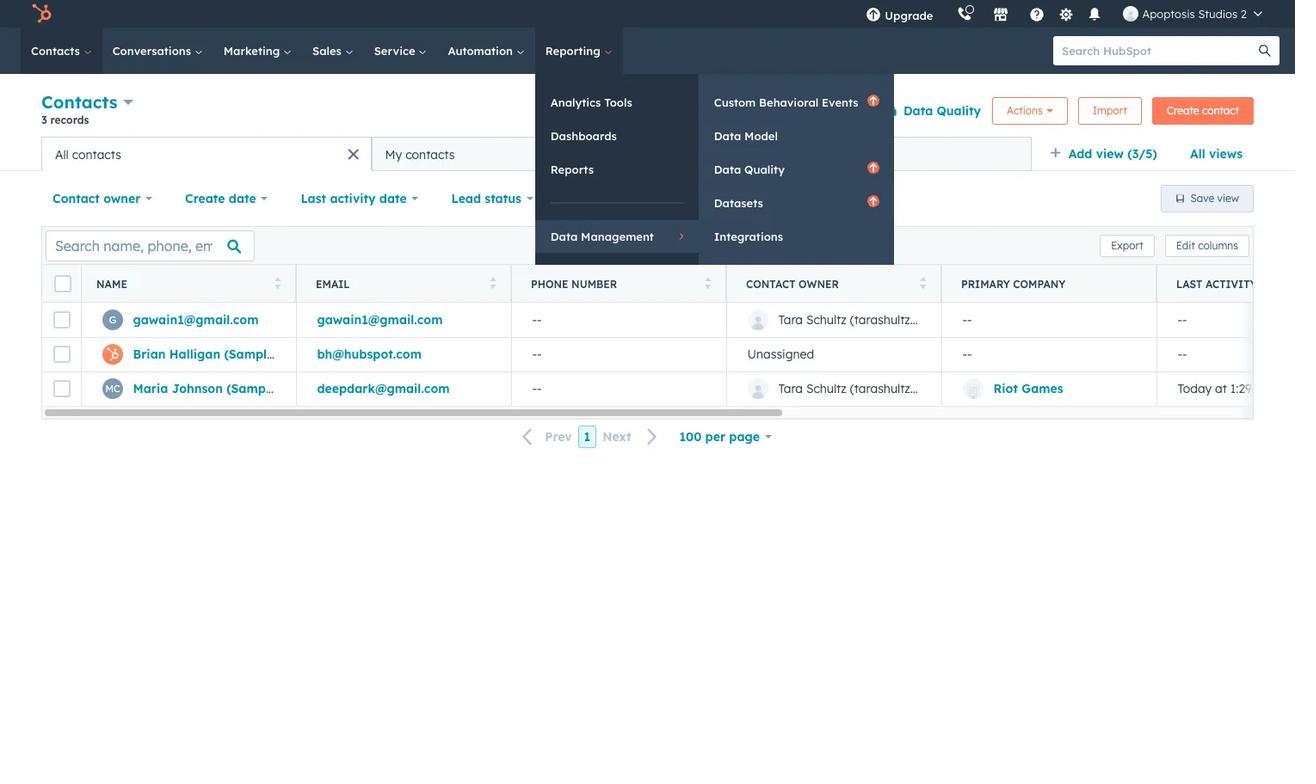 Task type: locate. For each thing, give the bounding box(es) containing it.
data quality link
[[699, 153, 894, 186]]

contact)
[[278, 347, 329, 362], [280, 381, 332, 397]]

contacts inside button
[[406, 147, 455, 162]]

0 vertical spatial data quality
[[904, 103, 981, 118]]

0 vertical spatial contact
[[52, 191, 100, 207]]

date
[[1260, 278, 1287, 290]]

1 vertical spatial (tarashultz49@gmail.com)
[[850, 381, 1000, 397]]

unassigned for unassigned
[[747, 347, 814, 362]]

0 vertical spatial contacts
[[31, 44, 83, 58]]

contacts up datasets link on the top
[[786, 147, 835, 162]]

contacts up records
[[41, 91, 118, 113]]

2 tara schultz (tarashultz49@gmail.com) from the top
[[778, 381, 1000, 397]]

schultz up "unassigned" button
[[806, 312, 847, 328]]

gawain1@gmail.com link up the halligan
[[133, 312, 259, 328]]

contact owner
[[52, 191, 141, 207], [746, 278, 839, 290]]

tara schultz (tarashultz49@gmail.com) for today at 1:29 pm
[[778, 381, 1000, 397]]

export button
[[1100, 235, 1155, 257]]

3 press to sort. image from the left
[[920, 277, 926, 289]]

prev
[[545, 430, 572, 445]]

gawain1@gmail.com up bh@hubspot.com
[[317, 312, 443, 328]]

conversations link
[[102, 28, 213, 74]]

data for 'data model' link
[[714, 129, 741, 143]]

analytics tools link
[[535, 86, 699, 119]]

1 all from the left
[[1190, 146, 1205, 162]]

0 horizontal spatial owner
[[103, 191, 141, 207]]

1 date from the left
[[229, 191, 256, 207]]

0 horizontal spatial gawain1@gmail.com link
[[133, 312, 259, 328]]

menu containing apoptosis studios 2
[[854, 0, 1275, 28]]

custom behavioral events link
[[699, 86, 894, 119]]

tara schultz (tarashultz49@gmail.com) for --
[[778, 312, 1000, 328]]

(sample for halligan
[[224, 347, 274, 362]]

1 vertical spatial last
[[1176, 278, 1203, 290]]

gawain1@gmail.com
[[133, 312, 259, 328], [317, 312, 443, 328]]

data up datasets
[[714, 163, 741, 176]]

1 -- button from the top
[[511, 303, 726, 337]]

data quality left actions
[[904, 103, 981, 118]]

contact) down email
[[278, 347, 329, 362]]

upgrade
[[885, 9, 933, 22]]

last for last activity date (e
[[1176, 278, 1203, 290]]

tara schultz (tarashultz49@gmail.com)
[[778, 312, 1000, 328], [778, 381, 1000, 397]]

contact down the all contacts
[[52, 191, 100, 207]]

1 vertical spatial unassigned
[[747, 347, 814, 362]]

last down edit
[[1176, 278, 1203, 290]]

1 horizontal spatial gawain1@gmail.com link
[[317, 312, 443, 328]]

schultz for --
[[806, 312, 847, 328]]

2 tara from the top
[[778, 381, 803, 397]]

view for save
[[1217, 192, 1239, 205]]

columns
[[1198, 239, 1238, 252]]

notifications button
[[1080, 0, 1110, 28]]

data quality down unassigned contacts on the top
[[714, 163, 785, 176]]

0 horizontal spatial all
[[55, 147, 69, 162]]

quality left actions
[[937, 103, 981, 118]]

model
[[744, 129, 778, 143]]

tara schultz (tarashultz49@gmail.com) button for today
[[726, 372, 1000, 406]]

views
[[1209, 146, 1243, 162]]

1 horizontal spatial date
[[379, 191, 407, 207]]

contact) down bh@hubspot.com
[[280, 381, 332, 397]]

contacts
[[31, 44, 83, 58], [41, 91, 118, 113]]

2 gawain1@gmail.com from the left
[[317, 312, 443, 328]]

1 vertical spatial tara schultz (tarashultz49@gmail.com) button
[[726, 372, 1000, 406]]

0 horizontal spatial gawain1@gmail.com
[[133, 312, 259, 328]]

last for last activity date
[[301, 191, 326, 207]]

0 vertical spatial create
[[1167, 104, 1199, 117]]

1 vertical spatial create
[[185, 191, 225, 207]]

reporting link
[[535, 28, 623, 74]]

1 horizontal spatial press to sort. image
[[704, 277, 711, 289]]

1
[[584, 429, 591, 445]]

bh@hubspot.com button
[[296, 337, 511, 372]]

2 horizontal spatial press to sort. image
[[920, 277, 926, 289]]

--
[[532, 312, 542, 328], [963, 312, 972, 328], [1178, 312, 1187, 328], [532, 347, 542, 362], [963, 347, 972, 362], [1178, 347, 1187, 362], [532, 381, 542, 397]]

1 horizontal spatial view
[[1217, 192, 1239, 205]]

contacts down records
[[72, 147, 121, 162]]

riot games link
[[994, 381, 1063, 397]]

contacts down hubspot link
[[31, 44, 83, 58]]

lead status
[[451, 191, 521, 207]]

1 vertical spatial quality
[[744, 163, 785, 176]]

contacts right my
[[406, 147, 455, 162]]

contact owner down the all contacts
[[52, 191, 141, 207]]

view inside popup button
[[1096, 146, 1124, 162]]

contact owner button
[[41, 182, 164, 216]]

all views
[[1190, 146, 1243, 162]]

1 schultz from the top
[[806, 312, 847, 328]]

date right activity
[[379, 191, 407, 207]]

4 press to sort. element from the left
[[920, 277, 926, 291]]

last left activity
[[301, 191, 326, 207]]

0 vertical spatial quality
[[937, 103, 981, 118]]

primary
[[961, 278, 1010, 290]]

-- button
[[511, 303, 726, 337], [511, 337, 726, 372], [511, 372, 726, 406]]

date
[[229, 191, 256, 207], [379, 191, 407, 207]]

primary company column header
[[941, 265, 1157, 303]]

tools
[[604, 96, 632, 109]]

1 horizontal spatial contact owner
[[746, 278, 839, 290]]

2 -- button from the top
[[511, 337, 726, 372]]

view right save
[[1217, 192, 1239, 205]]

1 vertical spatial owner
[[799, 278, 839, 290]]

2 (tarashultz49@gmail.com) from the top
[[850, 381, 1000, 397]]

quality down unassigned contacts on the top
[[744, 163, 785, 176]]

data model link
[[699, 120, 894, 152]]

1 vertical spatial tara
[[778, 381, 803, 397]]

press to sort. image for contact owner
[[920, 277, 926, 289]]

2 gawain1@gmail.com link from the left
[[317, 312, 443, 328]]

3 press to sort. element from the left
[[704, 277, 711, 291]]

1 horizontal spatial data quality
[[904, 103, 981, 118]]

all down 3 records
[[55, 147, 69, 162]]

reports link
[[535, 153, 699, 186]]

data up unassigned contacts button
[[904, 103, 933, 118]]

0 vertical spatial (tarashultz49@gmail.com)
[[850, 312, 1000, 328]]

advanced
[[584, 191, 644, 207]]

1 tara from the top
[[778, 312, 803, 328]]

0 horizontal spatial contact owner
[[52, 191, 141, 207]]

1 vertical spatial tara schultz (tarashultz49@gmail.com)
[[778, 381, 1000, 397]]

1 horizontal spatial last
[[1176, 278, 1203, 290]]

at
[[1215, 381, 1227, 397]]

create down all contacts button
[[185, 191, 225, 207]]

1 vertical spatial contacts
[[41, 91, 118, 113]]

service link
[[364, 28, 438, 74]]

press to sort. image
[[489, 277, 496, 289]]

bh@hubspot.com link
[[317, 347, 422, 362]]

company
[[1013, 278, 1066, 290]]

menu
[[854, 0, 1275, 28]]

0 horizontal spatial date
[[229, 191, 256, 207]]

gawain1@gmail.com link inside button
[[317, 312, 443, 328]]

menu item
[[945, 0, 949, 28]]

schultz down "unassigned" button
[[806, 381, 847, 397]]

contact owner inside popup button
[[52, 191, 141, 207]]

3 records
[[41, 114, 89, 127]]

phone number
[[531, 278, 617, 290]]

bh@hubspot.com
[[317, 347, 422, 362]]

view right "add"
[[1096, 146, 1124, 162]]

tara schultz (tarashultz49@gmail.com) up "unassigned" button
[[778, 312, 1000, 328]]

0 vertical spatial (sample
[[224, 347, 274, 362]]

1 horizontal spatial all
[[1190, 146, 1205, 162]]

2 schultz from the top
[[806, 381, 847, 397]]

1 horizontal spatial create
[[1167, 104, 1199, 117]]

analytics tools
[[551, 96, 632, 109]]

0 vertical spatial view
[[1096, 146, 1124, 162]]

tara down "unassigned" button
[[778, 381, 803, 397]]

quality inside reporting menu
[[744, 163, 785, 176]]

my
[[385, 147, 402, 162]]

1 horizontal spatial owner
[[799, 278, 839, 290]]

2 tara schultz (tarashultz49@gmail.com) button from the top
[[726, 372, 1000, 406]]

activity
[[330, 191, 376, 207]]

1 tara schultz (tarashultz49@gmail.com) from the top
[[778, 312, 1000, 328]]

(sample down brian halligan (sample contact)
[[226, 381, 276, 397]]

press to sort. element
[[274, 277, 281, 291], [489, 277, 496, 291], [704, 277, 711, 291], [920, 277, 926, 291]]

contact down the integrations
[[746, 278, 796, 290]]

email
[[316, 278, 350, 290]]

0 vertical spatial unassigned
[[715, 147, 782, 162]]

0 vertical spatial contact)
[[278, 347, 329, 362]]

3 -- button from the top
[[511, 372, 726, 406]]

2 press to sort. image from the left
[[704, 277, 711, 289]]

1 vertical spatial schultz
[[806, 381, 847, 397]]

view
[[1096, 146, 1124, 162], [1217, 192, 1239, 205]]

(sample
[[224, 347, 274, 362], [226, 381, 276, 397]]

data management link
[[535, 220, 699, 253]]

create left contact
[[1167, 104, 1199, 117]]

maria johnson (sample contact)
[[133, 381, 332, 397]]

(e
[[1290, 278, 1295, 290]]

apoptosis studios 2
[[1142, 7, 1247, 21]]

(tarashultz49@gmail.com)
[[850, 312, 1000, 328], [850, 381, 1000, 397]]

pm
[[1255, 381, 1273, 397]]

2 press to sort. element from the left
[[489, 277, 496, 291]]

1 vertical spatial contact owner
[[746, 278, 839, 290]]

gawain1@gmail.com inside button
[[317, 312, 443, 328]]

contact) for deepdark@gmail.com
[[280, 381, 332, 397]]

0 horizontal spatial data quality
[[714, 163, 785, 176]]

1 vertical spatial contact
[[746, 278, 796, 290]]

3 contacts from the left
[[786, 147, 835, 162]]

unassigned
[[715, 147, 782, 162], [747, 347, 814, 362]]

1 contacts from the left
[[72, 147, 121, 162]]

export
[[1111, 239, 1143, 252]]

phone
[[531, 278, 568, 290]]

contact inside contact owner popup button
[[52, 191, 100, 207]]

all inside button
[[55, 147, 69, 162]]

view inside button
[[1217, 192, 1239, 205]]

owner up the search name, phone, email addresses, or company search field
[[103, 191, 141, 207]]

gawain1@gmail.com up the halligan
[[133, 312, 259, 328]]

0 vertical spatial tara schultz (tarashultz49@gmail.com)
[[778, 312, 1000, 328]]

(sample up maria johnson (sample contact) link
[[224, 347, 274, 362]]

owner
[[103, 191, 141, 207], [799, 278, 839, 290]]

help button
[[1023, 0, 1052, 28]]

0 vertical spatial tara schultz (tarashultz49@gmail.com) button
[[726, 303, 1000, 337]]

1 vertical spatial view
[[1217, 192, 1239, 205]]

contacts inside popup button
[[41, 91, 118, 113]]

schultz for today at 1:29 pm
[[806, 381, 847, 397]]

1:29
[[1230, 381, 1252, 397]]

unassigned for unassigned contacts
[[715, 147, 782, 162]]

gawain1@gmail.com link up bh@hubspot.com
[[317, 312, 443, 328]]

all left the views
[[1190, 146, 1205, 162]]

create for create date
[[185, 191, 225, 207]]

0 vertical spatial schultz
[[806, 312, 847, 328]]

1 (tarashultz49@gmail.com) from the top
[[850, 312, 1000, 328]]

1 vertical spatial data quality
[[714, 163, 785, 176]]

0 horizontal spatial press to sort. image
[[274, 277, 281, 289]]

data left model
[[714, 129, 741, 143]]

1 tara schultz (tarashultz49@gmail.com) button from the top
[[726, 303, 1000, 337]]

2 horizontal spatial contacts
[[786, 147, 835, 162]]

1 horizontal spatial gawain1@gmail.com
[[317, 312, 443, 328]]

2
[[1241, 7, 1247, 21]]

1 button
[[578, 426, 597, 448]]

0 horizontal spatial contacts
[[72, 147, 121, 162]]

1 horizontal spatial quality
[[937, 103, 981, 118]]

last inside popup button
[[301, 191, 326, 207]]

0 horizontal spatial view
[[1096, 146, 1124, 162]]

2 all from the left
[[55, 147, 69, 162]]

0 horizontal spatial contact
[[52, 191, 100, 207]]

calling icon image
[[957, 7, 973, 22]]

0 horizontal spatial quality
[[744, 163, 785, 176]]

tara schultz (tarashultz49@gmail.com) button
[[726, 303, 1000, 337], [726, 372, 1000, 406]]

tara up "unassigned" button
[[778, 312, 803, 328]]

0 horizontal spatial last
[[301, 191, 326, 207]]

1 press to sort. element from the left
[[274, 277, 281, 291]]

press to sort. element for contact owner
[[920, 277, 926, 291]]

(sample for johnson
[[226, 381, 276, 397]]

owner down "integrations" link on the top right of page
[[799, 278, 839, 290]]

create inside popup button
[[185, 191, 225, 207]]

dashboards link
[[535, 120, 699, 152]]

0 horizontal spatial create
[[185, 191, 225, 207]]

1 vertical spatial (sample
[[226, 381, 276, 397]]

2 contacts from the left
[[406, 147, 455, 162]]

0 vertical spatial owner
[[103, 191, 141, 207]]

data quality inside button
[[904, 103, 981, 118]]

0 vertical spatial tara
[[778, 312, 803, 328]]

tara schultz (tarashultz49@gmail.com) down "unassigned" button
[[778, 381, 1000, 397]]

deepdark@gmail.com button
[[296, 372, 511, 406]]

help image
[[1030, 8, 1045, 23]]

2 date from the left
[[379, 191, 407, 207]]

create inside button
[[1167, 104, 1199, 117]]

schultz
[[806, 312, 847, 328], [806, 381, 847, 397]]

data up phone number
[[551, 230, 578, 244]]

actions
[[1007, 104, 1043, 117]]

last activity date (e
[[1176, 278, 1295, 290]]

-- button for bh@hubspot.com
[[511, 337, 726, 372]]

search image
[[1259, 45, 1271, 57]]

date down all contacts button
[[229, 191, 256, 207]]

lead
[[451, 191, 481, 207]]

activity
[[1206, 278, 1257, 290]]

integrations link
[[699, 220, 894, 253]]

0 vertical spatial contact owner
[[52, 191, 141, 207]]

0 vertical spatial last
[[301, 191, 326, 207]]

1 horizontal spatial contacts
[[406, 147, 455, 162]]

create date button
[[174, 182, 279, 216]]

1 vertical spatial contact)
[[280, 381, 332, 397]]

contact owner down "integrations" link on the top right of page
[[746, 278, 839, 290]]

press to sort. image
[[274, 277, 281, 289], [704, 277, 711, 289], [920, 277, 926, 289]]

quality
[[937, 103, 981, 118], [744, 163, 785, 176]]



Task type: describe. For each thing, give the bounding box(es) containing it.
datasets link
[[699, 187, 894, 219]]

1 horizontal spatial contact
[[746, 278, 796, 290]]

data quality inside reporting menu
[[714, 163, 785, 176]]

all views link
[[1179, 137, 1254, 171]]

primary company
[[961, 278, 1066, 290]]

create date
[[185, 191, 256, 207]]

create contact button
[[1152, 97, 1254, 124]]

settings link
[[1055, 5, 1077, 23]]

unassigned contacts
[[715, 147, 835, 162]]

all for all views
[[1190, 146, 1205, 162]]

-- button for deepdark@gmail.com
[[511, 372, 726, 406]]

number
[[571, 278, 617, 290]]

automation link
[[438, 28, 535, 74]]

Search HubSpot search field
[[1053, 36, 1264, 65]]

data inside button
[[904, 103, 933, 118]]

last activity date
[[301, 191, 407, 207]]

apoptosis
[[1142, 7, 1195, 21]]

save view
[[1191, 192, 1239, 205]]

save view button
[[1161, 185, 1254, 213]]

contacts banner
[[41, 88, 1254, 137]]

deepdark@gmail.com link
[[317, 381, 450, 397]]

press to sort. image for phone number
[[704, 277, 711, 289]]

riot
[[994, 381, 1018, 397]]

marketing link
[[213, 28, 302, 74]]

today
[[1178, 381, 1212, 397]]

lead status button
[[440, 182, 544, 216]]

tara for gawain1@gmail.com
[[778, 312, 803, 328]]

contact) for bh@hubspot.com
[[278, 347, 329, 362]]

name
[[96, 278, 127, 290]]

data for data quality link
[[714, 163, 741, 176]]

filters
[[647, 191, 682, 207]]

100 per page button
[[668, 420, 783, 454]]

automation
[[448, 44, 516, 58]]

status
[[485, 191, 521, 207]]

1 gawain1@gmail.com link from the left
[[133, 312, 259, 328]]

add view (3/5) button
[[1039, 137, 1179, 171]]

studios
[[1198, 7, 1238, 21]]

tara schultz (tarashultz49@gmail.com) button for -
[[726, 303, 1000, 337]]

apoptosis studios 2 button
[[1113, 0, 1273, 28]]

(tarashultz49@gmail.com) for today at 1:29 pm
[[850, 381, 1000, 397]]

deepdark@gmail.com
[[317, 381, 450, 397]]

quality inside button
[[937, 103, 981, 118]]

calling icon button
[[950, 3, 980, 25]]

gawain1@gmail.com button
[[296, 303, 511, 337]]

brian halligan (sample contact)
[[133, 347, 329, 362]]

marketplaces image
[[993, 8, 1009, 23]]

marketplaces button
[[983, 0, 1019, 28]]

per
[[705, 429, 725, 445]]

today at 1:29 pm
[[1178, 381, 1273, 397]]

marketing
[[224, 44, 283, 58]]

records
[[50, 114, 89, 127]]

(tarashultz49@gmail.com) for --
[[850, 312, 1000, 328]]

custom behavioral events
[[714, 96, 859, 109]]

integrations
[[714, 230, 783, 244]]

settings image
[[1058, 7, 1074, 23]]

-- button for gawain1@gmail.com
[[511, 303, 726, 337]]

reporting
[[545, 44, 604, 58]]

page
[[729, 429, 760, 445]]

my contacts
[[385, 147, 455, 162]]

prev button
[[512, 426, 578, 449]]

data management
[[551, 230, 654, 244]]

contacts button
[[41, 90, 133, 114]]

advanced filters (0)
[[584, 191, 703, 207]]

press to sort. element for email
[[489, 277, 496, 291]]

contacts for all contacts
[[72, 147, 121, 162]]

actions button
[[992, 97, 1068, 124]]

all contacts
[[55, 147, 121, 162]]

Search name, phone, email addresses, or company search field
[[46, 230, 255, 261]]

sales link
[[302, 28, 364, 74]]

1 gawain1@gmail.com from the left
[[133, 312, 259, 328]]

all for all contacts
[[55, 147, 69, 162]]

sales
[[312, 44, 345, 58]]

hubspot image
[[31, 3, 52, 24]]

reports
[[551, 163, 594, 176]]

tara for deepdark@gmail.com
[[778, 381, 803, 397]]

riot games
[[994, 381, 1063, 397]]

3
[[41, 114, 47, 127]]

games
[[1022, 381, 1063, 397]]

data model
[[714, 129, 778, 143]]

100
[[679, 429, 702, 445]]

behavioral
[[759, 96, 819, 109]]

brian halligan (sample contact) link
[[133, 347, 329, 362]]

view for add
[[1096, 146, 1124, 162]]

analytics
[[551, 96, 601, 109]]

all contacts button
[[41, 137, 371, 171]]

last activity date button
[[290, 182, 430, 216]]

tara schultz image
[[1123, 6, 1139, 22]]

edit columns button
[[1165, 235, 1250, 257]]

data for data management link
[[551, 230, 578, 244]]

(0)
[[686, 191, 703, 207]]

add
[[1069, 146, 1092, 162]]

contacts for unassigned contacts
[[786, 147, 835, 162]]

service
[[374, 44, 419, 58]]

pagination navigation
[[512, 426, 668, 449]]

custom
[[714, 96, 756, 109]]

press to sort. element for phone number
[[704, 277, 711, 291]]

next
[[603, 430, 631, 445]]

1 press to sort. image from the left
[[274, 277, 281, 289]]

create for create contact
[[1167, 104, 1199, 117]]

upgrade image
[[866, 8, 882, 23]]

halligan
[[169, 347, 220, 362]]

contacts link
[[21, 28, 102, 74]]

(3/5)
[[1128, 146, 1157, 162]]

unassigned button
[[726, 337, 941, 372]]

contacts for my contacts
[[406, 147, 455, 162]]

johnson
[[172, 381, 223, 397]]

reporting menu
[[535, 74, 894, 265]]

import button
[[1078, 97, 1142, 124]]

100 per page
[[679, 429, 760, 445]]

brian
[[133, 347, 166, 362]]

owner inside popup button
[[103, 191, 141, 207]]

notifications image
[[1087, 8, 1103, 23]]



Task type: vqa. For each thing, say whether or not it's contained in the screenshot.
CLOSE icon
no



